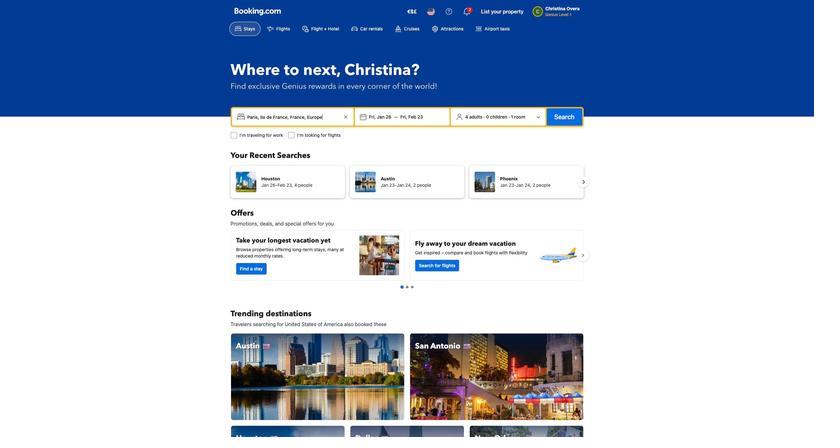 Task type: vqa. For each thing, say whether or not it's contained in the screenshot.
14 January 2024 checkbox
no



Task type: locate. For each thing, give the bounding box(es) containing it.
next image
[[580, 178, 587, 186]]

take your longest vacation yet image
[[359, 236, 399, 276]]

0 vertical spatial region
[[225, 164, 589, 201]]

region
[[225, 164, 589, 201], [225, 228, 589, 284]]

progress bar
[[400, 286, 414, 289]]

1 vertical spatial region
[[225, 228, 589, 284]]

main content
[[225, 209, 589, 438]]



Task type: describe. For each thing, give the bounding box(es) containing it.
1 region from the top
[[225, 164, 589, 201]]

booking.com image
[[234, 8, 281, 15]]

2 region from the top
[[225, 228, 589, 284]]

fly away to your dream vacation image
[[538, 236, 578, 276]]

your account menu christina overa genius level 1 element
[[533, 3, 582, 18]]

Where are you going? field
[[245, 111, 342, 123]]



